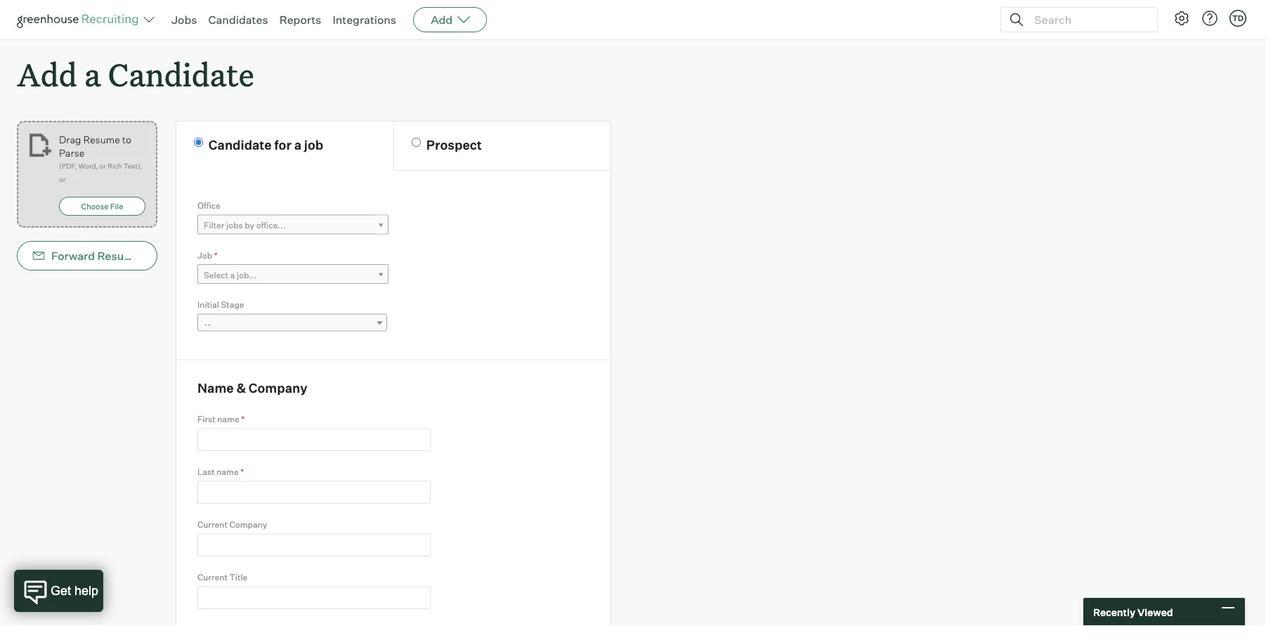 Task type: locate. For each thing, give the bounding box(es) containing it.
1 - from the left
[[204, 319, 208, 330]]

forward
[[51, 249, 95, 263]]

current down last
[[197, 519, 228, 530]]

0 vertical spatial name
[[217, 414, 239, 425]]

name & company
[[197, 380, 307, 396]]

* for last name *
[[241, 467, 244, 477]]

0 vertical spatial *
[[214, 250, 218, 261]]

--
[[204, 319, 211, 330]]

0 vertical spatial add
[[431, 13, 453, 27]]

email
[[160, 249, 190, 263]]

resume for forward
[[97, 249, 140, 263]]

candidate
[[108, 53, 254, 95], [209, 137, 272, 153]]

resume inside "drag resume to parse (pdf, word, or rich text), or"
[[83, 133, 120, 146]]

or
[[100, 162, 106, 171], [59, 175, 66, 184]]

title
[[229, 572, 248, 583]]

name right last
[[217, 467, 239, 477]]

current
[[197, 519, 228, 530], [197, 572, 228, 583]]

1 current from the top
[[197, 519, 228, 530]]

1 vertical spatial add
[[17, 53, 77, 95]]

1 horizontal spatial add
[[431, 13, 453, 27]]

or down "(pdf,"
[[59, 175, 66, 184]]

a for job...
[[230, 270, 235, 280]]

a down greenhouse recruiting image
[[84, 53, 101, 95]]

last name *
[[197, 467, 244, 477]]

0 horizontal spatial or
[[59, 175, 66, 184]]

greenhouse recruiting image
[[17, 11, 143, 28]]

0 vertical spatial resume
[[83, 133, 120, 146]]

1 vertical spatial name
[[217, 467, 239, 477]]

name right first
[[217, 414, 239, 425]]

job...
[[237, 270, 257, 280]]

stage
[[221, 300, 244, 310]]

0 vertical spatial a
[[84, 53, 101, 95]]

candidate right candidate for a job option
[[209, 137, 272, 153]]

resume inside button
[[97, 249, 140, 263]]

jobs
[[226, 220, 243, 231]]

1 horizontal spatial a
[[230, 270, 235, 280]]

job *
[[197, 250, 218, 261]]

add button
[[413, 7, 487, 32]]

0 vertical spatial current
[[197, 519, 228, 530]]

company up "title"
[[229, 519, 267, 530]]

a
[[84, 53, 101, 95], [294, 137, 302, 153], [230, 270, 235, 280]]

name
[[217, 414, 239, 425], [217, 467, 239, 477]]

1 vertical spatial resume
[[97, 249, 140, 263]]

file
[[110, 201, 123, 211]]

prospect
[[426, 137, 482, 153]]

0 horizontal spatial add
[[17, 53, 77, 95]]

-
[[204, 319, 208, 330], [208, 319, 211, 330]]

2 vertical spatial a
[[230, 270, 235, 280]]

current left "title"
[[197, 572, 228, 583]]

rich
[[108, 162, 122, 171]]

* down the &
[[241, 414, 245, 425]]

0 vertical spatial or
[[100, 162, 106, 171]]

first
[[197, 414, 216, 425]]

add for add
[[431, 13, 453, 27]]

-- link
[[197, 314, 387, 334]]

2 vertical spatial *
[[241, 467, 244, 477]]

None text field
[[197, 428, 431, 451], [197, 481, 431, 504], [197, 534, 431, 557], [197, 586, 431, 609], [197, 428, 431, 451], [197, 481, 431, 504], [197, 534, 431, 557], [197, 586, 431, 609]]

jobs link
[[171, 13, 197, 27]]

jobs
[[171, 13, 197, 27]]

*
[[214, 250, 218, 261], [241, 414, 245, 425], [241, 467, 244, 477]]

1 vertical spatial a
[[294, 137, 302, 153]]

2 current from the top
[[197, 572, 228, 583]]

via
[[143, 249, 158, 263]]

add for add a candidate
[[17, 53, 77, 95]]

reports
[[279, 13, 321, 27]]

Prospect radio
[[412, 138, 421, 147]]

word,
[[79, 162, 98, 171]]

select a job...
[[204, 270, 257, 280]]

filter jobs by office...
[[204, 220, 286, 231]]

forward resume via email
[[51, 249, 190, 263]]

office
[[197, 200, 220, 211]]

add inside 'popup button'
[[431, 13, 453, 27]]

1 vertical spatial candidate
[[209, 137, 272, 153]]

&
[[236, 380, 246, 396]]

reports link
[[279, 13, 321, 27]]

candidate for a job
[[209, 137, 323, 153]]

resume left via
[[97, 249, 140, 263]]

* right job
[[214, 250, 218, 261]]

* right last
[[241, 467, 244, 477]]

for
[[274, 137, 292, 153]]

forward resume via email button
[[17, 241, 190, 271]]

or left rich at left
[[100, 162, 106, 171]]

a right for
[[294, 137, 302, 153]]

candidate down jobs link
[[108, 53, 254, 95]]

0 horizontal spatial a
[[84, 53, 101, 95]]

2 horizontal spatial a
[[294, 137, 302, 153]]

company right the &
[[249, 380, 307, 396]]

add
[[431, 13, 453, 27], [17, 53, 77, 95]]

name for first
[[217, 414, 239, 425]]

1 vertical spatial or
[[59, 175, 66, 184]]

configure image
[[1174, 10, 1190, 27]]

1 vertical spatial current
[[197, 572, 228, 583]]

a left job...
[[230, 270, 235, 280]]

resume left to
[[83, 133, 120, 146]]

1 vertical spatial *
[[241, 414, 245, 425]]

first name *
[[197, 414, 245, 425]]

(pdf,
[[59, 162, 77, 171]]

resume
[[83, 133, 120, 146], [97, 249, 140, 263]]

company
[[249, 380, 307, 396], [229, 519, 267, 530]]

current title
[[197, 572, 248, 583]]



Task type: describe. For each thing, give the bounding box(es) containing it.
recently viewed
[[1094, 606, 1173, 618]]

last
[[197, 467, 215, 477]]

select
[[204, 270, 229, 280]]

to
[[122, 133, 131, 146]]

0 vertical spatial candidate
[[108, 53, 254, 95]]

0 vertical spatial company
[[249, 380, 307, 396]]

add a candidate
[[17, 53, 254, 95]]

recently
[[1094, 606, 1136, 618]]

parse
[[59, 147, 85, 159]]

text),
[[124, 162, 142, 171]]

select a job... link
[[197, 264, 389, 285]]

filter
[[204, 220, 224, 231]]

2 - from the left
[[208, 319, 211, 330]]

1 horizontal spatial or
[[100, 162, 106, 171]]

a for candidate
[[84, 53, 101, 95]]

resume for drag
[[83, 133, 120, 146]]

Search text field
[[1031, 9, 1145, 30]]

1 vertical spatial company
[[229, 519, 267, 530]]

* for first name *
[[241, 414, 245, 425]]

drag resume to parse (pdf, word, or rich text), or
[[59, 133, 142, 184]]

initial
[[197, 300, 219, 310]]

initial stage
[[197, 300, 244, 310]]

current company
[[197, 519, 267, 530]]

filter jobs by office... link
[[197, 215, 389, 235]]

job
[[197, 250, 212, 261]]

viewed
[[1138, 606, 1173, 618]]

name for last
[[217, 467, 239, 477]]

candidates link
[[208, 13, 268, 27]]

choose
[[81, 201, 108, 211]]

td button
[[1230, 10, 1247, 27]]

by
[[245, 220, 254, 231]]

td button
[[1227, 7, 1250, 30]]

job
[[304, 137, 323, 153]]

office...
[[256, 220, 286, 231]]

td
[[1233, 13, 1244, 23]]

current for current title
[[197, 572, 228, 583]]

Candidate for a job radio
[[194, 138, 203, 147]]

drag
[[59, 133, 81, 146]]

name
[[197, 380, 234, 396]]

candidates
[[208, 13, 268, 27]]

current for current company
[[197, 519, 228, 530]]

integrations link
[[333, 13, 396, 27]]

choose file
[[81, 201, 123, 211]]

integrations
[[333, 13, 396, 27]]



Task type: vqa. For each thing, say whether or not it's contained in the screenshot.
topmost Google Drive link
no



